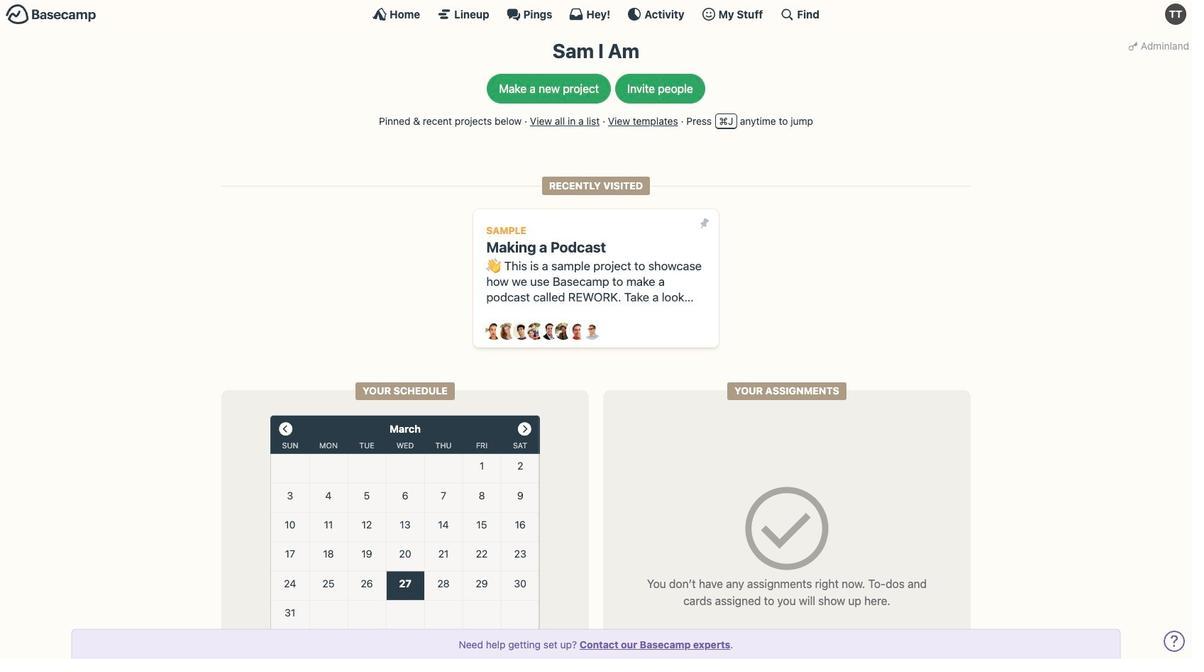 Task type: locate. For each thing, give the bounding box(es) containing it.
nicole katz image
[[555, 323, 572, 340]]

main element
[[0, 0, 1193, 28]]

keyboard shortcut: ⌘ + / image
[[780, 7, 795, 21]]

switch accounts image
[[6, 4, 97, 26]]

cheryl walters image
[[499, 323, 516, 340]]

jared davis image
[[513, 323, 530, 340]]



Task type: describe. For each thing, give the bounding box(es) containing it.
annie bryan image
[[485, 323, 502, 340]]

terry turtle image
[[1166, 4, 1187, 25]]

josh fiske image
[[541, 323, 558, 340]]

steve marsh image
[[569, 323, 586, 340]]

jennifer young image
[[527, 323, 544, 340]]

victor cooper image
[[583, 323, 600, 340]]



Task type: vqa. For each thing, say whether or not it's contained in the screenshot.
Main element
yes



